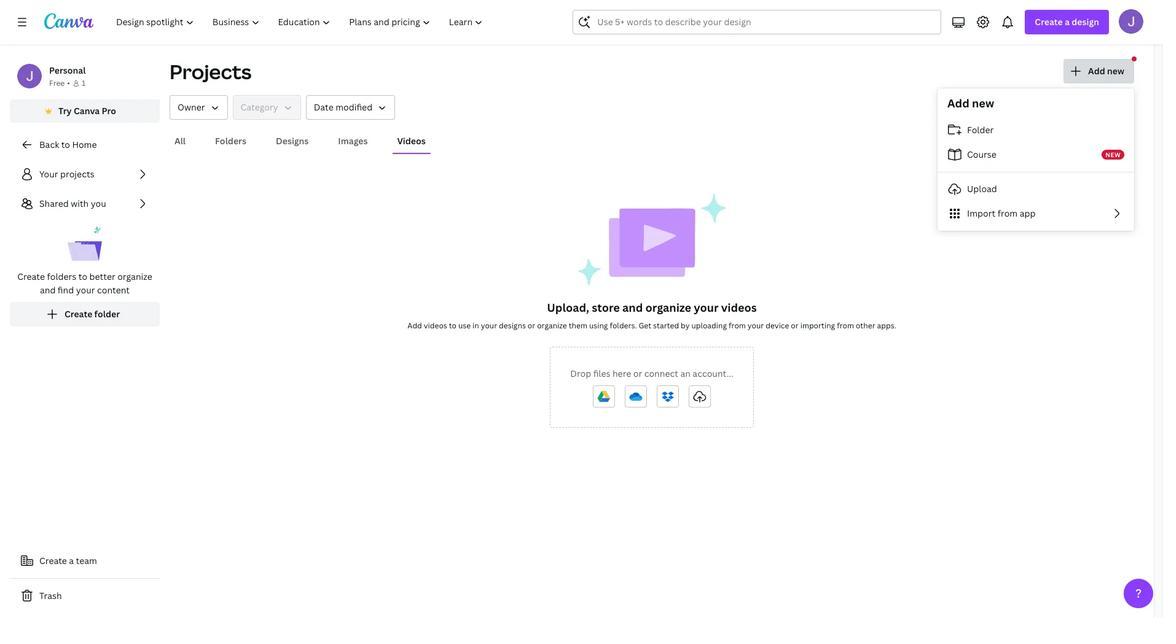 Task type: locate. For each thing, give the bounding box(es) containing it.
and
[[40, 285, 56, 296], [623, 301, 643, 315]]

folder
[[94, 309, 120, 320]]

or right device
[[791, 321, 799, 331]]

organize
[[118, 271, 152, 283], [646, 301, 691, 315], [537, 321, 567, 331]]

from
[[998, 208, 1018, 219], [729, 321, 746, 331], [837, 321, 854, 331]]

videos
[[721, 301, 757, 315], [424, 321, 447, 331]]

uploading
[[692, 321, 727, 331]]

to left the better
[[79, 271, 87, 283]]

2 vertical spatial to
[[449, 321, 457, 331]]

started
[[653, 321, 679, 331]]

add new down design
[[1088, 65, 1125, 77]]

shared with you
[[39, 198, 106, 210]]

content
[[97, 285, 130, 296]]

None search field
[[573, 10, 942, 34]]

folders
[[47, 271, 76, 283]]

design
[[1072, 16, 1100, 28]]

find
[[58, 285, 74, 296]]

0 horizontal spatial videos
[[424, 321, 447, 331]]

shared
[[39, 198, 69, 210]]

1 vertical spatial organize
[[646, 301, 691, 315]]

your right find
[[76, 285, 95, 296]]

a left design
[[1065, 16, 1070, 28]]

1 vertical spatial and
[[623, 301, 643, 315]]

0 horizontal spatial a
[[69, 556, 74, 567]]

1 horizontal spatial or
[[633, 368, 642, 380]]

2 horizontal spatial or
[[791, 321, 799, 331]]

back to home
[[39, 139, 97, 151]]

new down "jacob simon" image
[[1108, 65, 1125, 77]]

other
[[856, 321, 876, 331]]

videos left use
[[424, 321, 447, 331]]

jacob simon image
[[1119, 9, 1144, 34]]

create a design
[[1035, 16, 1100, 28]]

or right here
[[633, 368, 642, 380]]

Date modified button
[[306, 95, 395, 120]]

drop files here or connect an account...
[[571, 368, 734, 380]]

0 vertical spatial videos
[[721, 301, 757, 315]]

add down design
[[1088, 65, 1105, 77]]

device
[[766, 321, 789, 331]]

0 horizontal spatial and
[[40, 285, 56, 296]]

in
[[473, 321, 479, 331]]

designs button
[[271, 130, 314, 153]]

a inside button
[[69, 556, 74, 567]]

list containing your projects
[[10, 162, 160, 327]]

home
[[72, 139, 97, 151]]

create left design
[[1035, 16, 1063, 28]]

Search search field
[[598, 10, 917, 34]]

folders button
[[210, 130, 251, 153]]

and up folders.
[[623, 301, 643, 315]]

0 vertical spatial to
[[61, 139, 70, 151]]

create left team
[[39, 556, 67, 567]]

your
[[76, 285, 95, 296], [694, 301, 719, 315], [481, 321, 497, 331], [748, 321, 764, 331]]

2 horizontal spatial add
[[1088, 65, 1105, 77]]

1 vertical spatial a
[[69, 556, 74, 567]]

your inside create folders to better organize and find your content
[[76, 285, 95, 296]]

1 horizontal spatial to
[[79, 271, 87, 283]]

trash
[[39, 591, 62, 602]]

date
[[314, 101, 334, 113]]

images button
[[333, 130, 373, 153]]

0 vertical spatial new
[[1108, 65, 1125, 77]]

create left folders
[[17, 271, 45, 283]]

1 vertical spatial to
[[79, 271, 87, 283]]

or right designs
[[528, 321, 535, 331]]

upload,
[[547, 301, 589, 315]]

2 horizontal spatial from
[[998, 208, 1018, 219]]

2 vertical spatial add
[[408, 321, 422, 331]]

1 horizontal spatial add
[[948, 96, 970, 111]]

1 vertical spatial new
[[972, 96, 994, 111]]

0 vertical spatial add
[[1088, 65, 1105, 77]]

create folders to better organize and find your content
[[17, 271, 152, 296]]

add left use
[[408, 321, 422, 331]]

create
[[1035, 16, 1063, 28], [17, 271, 45, 283], [64, 309, 92, 320], [39, 556, 67, 567]]

or
[[528, 321, 535, 331], [791, 321, 799, 331], [633, 368, 642, 380]]

from right "uploading"
[[729, 321, 746, 331]]

new
[[1106, 151, 1121, 159]]

files
[[593, 368, 611, 380]]

try canva pro
[[58, 105, 116, 117]]

organize up the started
[[646, 301, 691, 315]]

from left other
[[837, 321, 854, 331]]

designs
[[499, 321, 526, 331]]

2 horizontal spatial organize
[[646, 301, 691, 315]]

add new up folder
[[948, 96, 994, 111]]

and inside create folders to better organize and find your content
[[40, 285, 56, 296]]

to left use
[[449, 321, 457, 331]]

modified
[[336, 101, 373, 113]]

you
[[91, 198, 106, 210]]

0 horizontal spatial or
[[528, 321, 535, 331]]

folder
[[967, 124, 994, 136]]

pro
[[102, 105, 116, 117]]

1 horizontal spatial organize
[[537, 321, 567, 331]]

from left app
[[998, 208, 1018, 219]]

0 vertical spatial organize
[[118, 271, 152, 283]]

better
[[89, 271, 115, 283]]

1 vertical spatial add new
[[948, 96, 994, 111]]

account...
[[693, 368, 734, 380]]

try
[[58, 105, 72, 117]]

add new button
[[1064, 59, 1135, 84]]

upload
[[967, 183, 997, 195]]

date modified
[[314, 101, 373, 113]]

to right back
[[61, 139, 70, 151]]

import
[[967, 208, 996, 219]]

1 vertical spatial videos
[[424, 321, 447, 331]]

import from app button
[[938, 202, 1135, 226]]

add
[[1088, 65, 1105, 77], [948, 96, 970, 111], [408, 321, 422, 331]]

free •
[[49, 78, 70, 89]]

add new inside dropdown button
[[1088, 65, 1125, 77]]

0 horizontal spatial organize
[[118, 271, 152, 283]]

category
[[241, 101, 278, 113]]

them
[[569, 321, 588, 331]]

projects
[[170, 58, 252, 85]]

0 vertical spatial and
[[40, 285, 56, 296]]

0 horizontal spatial add
[[408, 321, 422, 331]]

create a design button
[[1025, 10, 1109, 34]]

create inside dropdown button
[[1035, 16, 1063, 28]]

add up folder
[[948, 96, 970, 111]]

a left team
[[69, 556, 74, 567]]

organize up content
[[118, 271, 152, 283]]

add new
[[1088, 65, 1125, 77], [948, 96, 994, 111]]

new up folder
[[972, 96, 994, 111]]

list
[[10, 162, 160, 327]]

0 vertical spatial a
[[1065, 16, 1070, 28]]

menu containing folder
[[938, 118, 1135, 226]]

to inside upload, store and organize your videos add videos to use in your designs or organize them using folders. get started by uploading from your device or importing from other apps.
[[449, 321, 457, 331]]

create down find
[[64, 309, 92, 320]]

personal
[[49, 65, 86, 76]]

upload button
[[938, 177, 1135, 202]]

new inside dropdown button
[[1108, 65, 1125, 77]]

your
[[39, 168, 58, 180]]

organize down "upload,"
[[537, 321, 567, 331]]

your up "uploading"
[[694, 301, 719, 315]]

1 horizontal spatial new
[[1108, 65, 1125, 77]]

1 horizontal spatial a
[[1065, 16, 1070, 28]]

0 vertical spatial add new
[[1088, 65, 1125, 77]]

1 horizontal spatial and
[[623, 301, 643, 315]]

menu
[[938, 118, 1135, 226]]

2 horizontal spatial to
[[449, 321, 457, 331]]

your projects link
[[10, 162, 160, 187]]

create inside create folders to better organize and find your content
[[17, 271, 45, 283]]

your projects
[[39, 168, 94, 180]]

a
[[1065, 16, 1070, 28], [69, 556, 74, 567]]

1 vertical spatial add
[[948, 96, 970, 111]]

a inside dropdown button
[[1065, 16, 1070, 28]]

1 horizontal spatial add new
[[1088, 65, 1125, 77]]

owner
[[178, 101, 205, 113]]

to
[[61, 139, 70, 151], [79, 271, 87, 283], [449, 321, 457, 331]]

new
[[1108, 65, 1125, 77], [972, 96, 994, 111]]

0 horizontal spatial to
[[61, 139, 70, 151]]

apps.
[[877, 321, 896, 331]]

get
[[639, 321, 652, 331]]

videos up "uploading"
[[721, 301, 757, 315]]

and left find
[[40, 285, 56, 296]]



Task type: vqa. For each thing, say whether or not it's contained in the screenshot.
year
no



Task type: describe. For each thing, give the bounding box(es) containing it.
free
[[49, 78, 65, 89]]

here
[[613, 368, 631, 380]]

create for create folders to better organize and find your content
[[17, 271, 45, 283]]

your right in
[[481, 321, 497, 331]]

organize inside create folders to better organize and find your content
[[118, 271, 152, 283]]

Owner button
[[170, 95, 228, 120]]

folders.
[[610, 321, 637, 331]]

shared with you link
[[10, 192, 160, 216]]

create for create a design
[[1035, 16, 1063, 28]]

create folder
[[64, 309, 120, 320]]

team
[[76, 556, 97, 567]]

add inside dropdown button
[[1088, 65, 1105, 77]]

drop
[[571, 368, 591, 380]]

and inside upload, store and organize your videos add videos to use in your designs or organize them using folders. get started by uploading from your device or importing from other apps.
[[623, 301, 643, 315]]

folders
[[215, 135, 246, 147]]

importing
[[801, 321, 835, 331]]

a for design
[[1065, 16, 1070, 28]]

videos button
[[392, 130, 431, 153]]

by
[[681, 321, 690, 331]]

a for team
[[69, 556, 74, 567]]

back
[[39, 139, 59, 151]]

top level navigation element
[[108, 10, 494, 34]]

connect
[[644, 368, 679, 380]]

Category button
[[233, 95, 301, 120]]

videos
[[397, 135, 426, 147]]

course
[[967, 149, 997, 160]]

0 horizontal spatial from
[[729, 321, 746, 331]]

create a team
[[39, 556, 97, 567]]

create a team button
[[10, 549, 160, 574]]

0 horizontal spatial new
[[972, 96, 994, 111]]

using
[[589, 321, 608, 331]]

create for create folder
[[64, 309, 92, 320]]

trash link
[[10, 584, 160, 609]]

import from app
[[967, 208, 1036, 219]]

from inside import from app button
[[998, 208, 1018, 219]]

1 horizontal spatial videos
[[721, 301, 757, 315]]

upload, store and organize your videos add videos to use in your designs or organize them using folders. get started by uploading from your device or importing from other apps.
[[408, 301, 896, 331]]

0 horizontal spatial add new
[[948, 96, 994, 111]]

1
[[82, 78, 86, 89]]

add inside upload, store and organize your videos add videos to use in your designs or organize them using folders. get started by uploading from your device or importing from other apps.
[[408, 321, 422, 331]]

try canva pro button
[[10, 100, 160, 123]]

designs
[[276, 135, 309, 147]]

folder button
[[938, 118, 1135, 143]]

projects
[[60, 168, 94, 180]]

2 vertical spatial organize
[[537, 321, 567, 331]]

all button
[[170, 130, 191, 153]]

create for create a team
[[39, 556, 67, 567]]

to inside create folders to better organize and find your content
[[79, 271, 87, 283]]

back to home link
[[10, 133, 160, 157]]

an
[[681, 368, 691, 380]]

all
[[175, 135, 186, 147]]

images
[[338, 135, 368, 147]]

•
[[67, 78, 70, 89]]

with
[[71, 198, 89, 210]]

create folder button
[[10, 302, 160, 327]]

use
[[458, 321, 471, 331]]

your left device
[[748, 321, 764, 331]]

store
[[592, 301, 620, 315]]

1 horizontal spatial from
[[837, 321, 854, 331]]

canva
[[74, 105, 100, 117]]

app
[[1020, 208, 1036, 219]]



